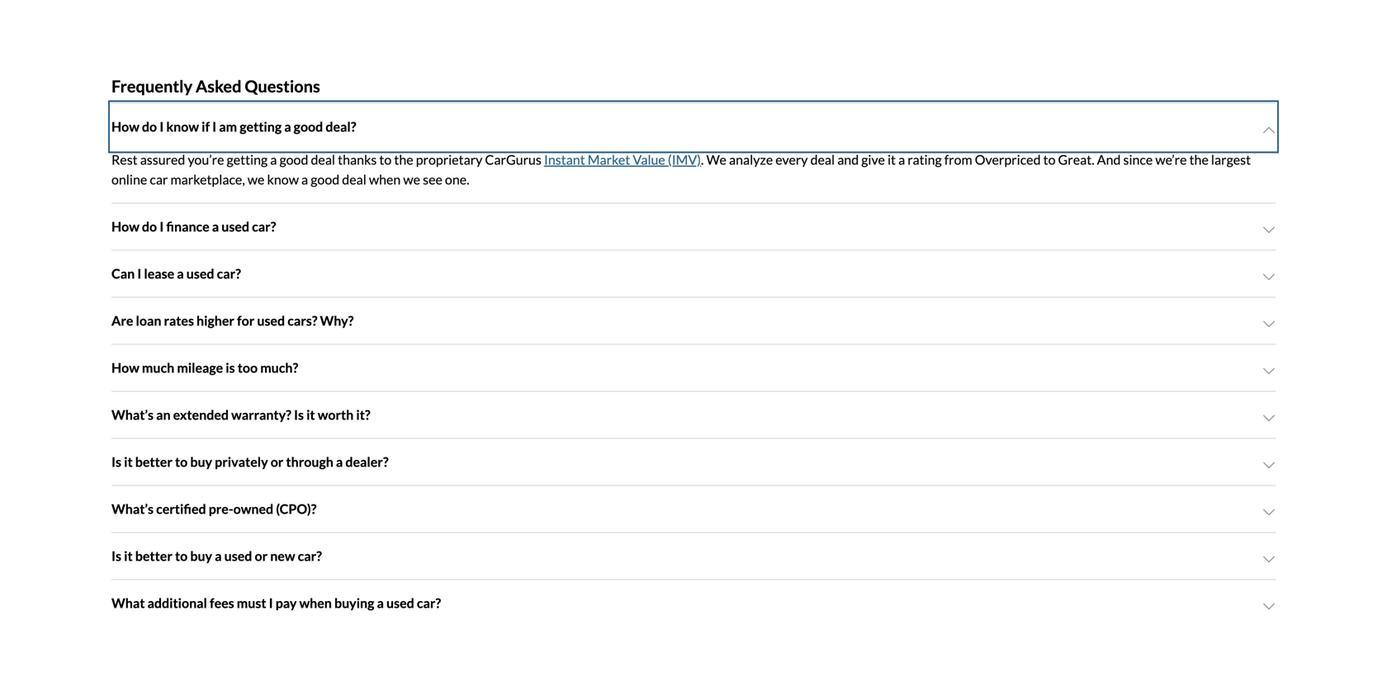 Task type: locate. For each thing, give the bounding box(es) containing it.
extended
[[173, 407, 229, 423]]

1 horizontal spatial know
[[267, 171, 299, 187]]

0 vertical spatial when
[[369, 171, 401, 187]]

2 vertical spatial is
[[111, 548, 121, 564]]

0 vertical spatial better
[[135, 454, 172, 470]]

1 what's from the top
[[111, 407, 154, 423]]

know down how do i know if i am getting a good deal?
[[267, 171, 299, 187]]

to inside . we analyze every deal and give it a rating from overpriced to great. and since we're the largest online car marketplace, we know a good deal when we see one.
[[1043, 151, 1056, 168]]

mileage
[[177, 360, 223, 376]]

1 horizontal spatial we
[[403, 171, 420, 187]]

what's left certified
[[111, 501, 154, 517]]

lease
[[144, 265, 174, 282]]

deal down thanks
[[342, 171, 366, 187]]

good down thanks
[[311, 171, 340, 187]]

know left the 'if'
[[166, 118, 199, 135]]

chevron down image inside the how do i know if i am getting a good deal? dropdown button
[[1263, 123, 1276, 137]]

we
[[248, 171, 265, 187], [403, 171, 420, 187]]

through
[[286, 454, 333, 470]]

better inside is it better to buy privately or through a dealer? dropdown button
[[135, 454, 172, 470]]

car? right "finance"
[[252, 218, 276, 234]]

how
[[111, 118, 139, 135], [111, 218, 139, 234], [111, 360, 139, 376]]

chevron down image inside can i lease a used car? dropdown button
[[1263, 270, 1276, 284]]

chevron down image
[[1263, 123, 1276, 137], [1263, 270, 1276, 284], [1263, 317, 1276, 331], [1263, 412, 1276, 425], [1263, 459, 1276, 472]]

and
[[1097, 151, 1121, 168]]

chevron down image inside what additional fees must i pay when buying a used car? dropdown button
[[1263, 600, 1276, 613]]

getting down how do i know if i am getting a good deal?
[[227, 151, 268, 168]]

is for is it better to buy privately or through a dealer?
[[111, 454, 121, 470]]

how do i know if i am getting a good deal?
[[111, 118, 356, 135]]

deal
[[311, 151, 335, 168], [811, 151, 835, 168], [342, 171, 366, 187]]

i
[[160, 118, 164, 135], [212, 118, 216, 135], [160, 218, 164, 234], [137, 265, 141, 282], [269, 595, 273, 611]]

2 vertical spatial good
[[311, 171, 340, 187]]

the
[[394, 151, 413, 168], [1190, 151, 1209, 168]]

0 vertical spatial buy
[[190, 454, 212, 470]]

is inside dropdown button
[[111, 454, 121, 470]]

i left "finance"
[[160, 218, 164, 234]]

used right buying
[[386, 595, 414, 611]]

1 buy from the top
[[190, 454, 212, 470]]

why?
[[320, 313, 354, 329]]

higher
[[197, 313, 234, 329]]

is
[[294, 407, 304, 423], [111, 454, 121, 470], [111, 548, 121, 564]]

privately
[[215, 454, 268, 470]]

every
[[776, 151, 808, 168]]

do
[[142, 118, 157, 135], [142, 218, 157, 234]]

2 the from the left
[[1190, 151, 1209, 168]]

2 chevron down image from the top
[[1263, 365, 1276, 378]]

0 vertical spatial what's
[[111, 407, 154, 423]]

much
[[142, 360, 174, 376]]

do inside dropdown button
[[142, 218, 157, 234]]

0 vertical spatial know
[[166, 118, 199, 135]]

0 vertical spatial how
[[111, 118, 139, 135]]

0 horizontal spatial when
[[299, 595, 332, 611]]

chevron down image
[[1263, 223, 1276, 237], [1263, 365, 1276, 378], [1263, 506, 1276, 519], [1263, 553, 1276, 566], [1263, 600, 1276, 613]]

5 chevron down image from the top
[[1263, 459, 1276, 472]]

1 vertical spatial buy
[[190, 548, 212, 564]]

how do i finance a used car? button
[[111, 204, 1276, 250]]

chevron down image for getting
[[1263, 123, 1276, 137]]

a
[[284, 118, 291, 135], [270, 151, 277, 168], [899, 151, 905, 168], [301, 171, 308, 187], [212, 218, 219, 234], [177, 265, 184, 282], [336, 454, 343, 470], [215, 548, 222, 564], [377, 595, 384, 611]]

1 vertical spatial is
[[111, 454, 121, 470]]

better
[[135, 454, 172, 470], [135, 548, 172, 564]]

overpriced
[[975, 151, 1041, 168]]

chevron down image inside are loan rates higher for used cars? why? dropdown button
[[1263, 317, 1276, 331]]

1 vertical spatial know
[[267, 171, 299, 187]]

1 horizontal spatial deal
[[342, 171, 366, 187]]

0 vertical spatial getting
[[240, 118, 282, 135]]

car? inside how do i finance a used car? dropdown button
[[252, 218, 276, 234]]

used right for
[[257, 313, 285, 329]]

or left new
[[255, 548, 268, 564]]

1 vertical spatial good
[[280, 151, 308, 168]]

4 chevron down image from the top
[[1263, 553, 1276, 566]]

5 chevron down image from the top
[[1263, 600, 1276, 613]]

buy
[[190, 454, 212, 470], [190, 548, 212, 564]]

chevron down image for when
[[1263, 600, 1276, 613]]

3 how from the top
[[111, 360, 139, 376]]

good left deal?
[[294, 118, 323, 135]]

1 vertical spatial when
[[299, 595, 332, 611]]

2 how from the top
[[111, 218, 139, 234]]

and
[[837, 151, 859, 168]]

know inside . we analyze every deal and give it a rating from overpriced to great. and since we're the largest online car marketplace, we know a good deal when we see one.
[[267, 171, 299, 187]]

better inside is it better to buy a used or new car? dropdown button
[[135, 548, 172, 564]]

what's certified pre-owned (cpo)? button
[[111, 486, 1276, 532]]

i left pay
[[269, 595, 273, 611]]

car?
[[252, 218, 276, 234], [217, 265, 241, 282], [298, 548, 322, 564], [417, 595, 441, 611]]

0 horizontal spatial or
[[255, 548, 268, 564]]

0 vertical spatial or
[[271, 454, 284, 470]]

to
[[379, 151, 392, 168], [1043, 151, 1056, 168], [175, 454, 188, 470], [175, 548, 188, 564]]

chevron down image for it?
[[1263, 412, 1276, 425]]

what's
[[111, 407, 154, 423], [111, 501, 154, 517]]

better up additional
[[135, 548, 172, 564]]

do up the 'assured'
[[142, 118, 157, 135]]

buy inside dropdown button
[[190, 454, 212, 470]]

dealer?
[[345, 454, 389, 470]]

deal left 'and'
[[811, 151, 835, 168]]

we're
[[1156, 151, 1187, 168]]

2 we from the left
[[403, 171, 420, 187]]

1 vertical spatial do
[[142, 218, 157, 234]]

0 horizontal spatial we
[[248, 171, 265, 187]]

buy for privately
[[190, 454, 212, 470]]

how inside dropdown button
[[111, 218, 139, 234]]

1 do from the top
[[142, 118, 157, 135]]

1 horizontal spatial the
[[1190, 151, 1209, 168]]

2 do from the top
[[142, 218, 157, 234]]

or
[[271, 454, 284, 470], [255, 548, 268, 564]]

pay
[[276, 595, 297, 611]]

is for is it better to buy a used or new car?
[[111, 548, 121, 564]]

what's certified pre-owned (cpo)?
[[111, 501, 317, 517]]

2 what's from the top
[[111, 501, 154, 517]]

market
[[588, 151, 630, 168]]

new
[[270, 548, 295, 564]]

from
[[944, 151, 972, 168]]

car? right new
[[298, 548, 322, 564]]

i inside can i lease a used car? dropdown button
[[137, 265, 141, 282]]

i right the can
[[137, 265, 141, 282]]

chevron down image for used
[[1263, 553, 1276, 566]]

you're
[[188, 151, 224, 168]]

an
[[156, 407, 171, 423]]

analyze
[[729, 151, 773, 168]]

it inside . we analyze every deal and give it a rating from overpriced to great. and since we're the largest online car marketplace, we know a good deal when we see one.
[[888, 151, 896, 168]]

do inside dropdown button
[[142, 118, 157, 135]]

thanks
[[338, 151, 377, 168]]

1 vertical spatial what's
[[111, 501, 154, 517]]

chevron down image inside what's certified pre-owned (cpo)? dropdown button
[[1263, 506, 1276, 519]]

know
[[166, 118, 199, 135], [267, 171, 299, 187]]

1 vertical spatial or
[[255, 548, 268, 564]]

am
[[219, 118, 237, 135]]

car? up are loan rates higher for used cars? why?
[[217, 265, 241, 282]]

1 vertical spatial better
[[135, 548, 172, 564]]

chevron down image inside is it better to buy a used or new car? dropdown button
[[1263, 553, 1276, 566]]

to down certified
[[175, 548, 188, 564]]

0 horizontal spatial know
[[166, 118, 199, 135]]

chevron down image inside "how much mileage is too much?" dropdown button
[[1263, 365, 1276, 378]]

chevron down image inside how do i finance a used car? dropdown button
[[1263, 223, 1276, 237]]

1 chevron down image from the top
[[1263, 223, 1276, 237]]

we down rest assured you're getting a good deal thanks to the proprietary cargurus instant market value (imv)
[[403, 171, 420, 187]]

deal left thanks
[[311, 151, 335, 168]]

to left great. in the right top of the page
[[1043, 151, 1056, 168]]

or left through
[[271, 454, 284, 470]]

when down rest assured you're getting a good deal thanks to the proprietary cargurus instant market value (imv)
[[369, 171, 401, 187]]

how up rest
[[111, 118, 139, 135]]

it
[[888, 151, 896, 168], [306, 407, 315, 423], [124, 454, 133, 470], [124, 548, 133, 564]]

the right 'we're'
[[1190, 151, 1209, 168]]

used right lease
[[186, 265, 214, 282]]

good
[[294, 118, 323, 135], [280, 151, 308, 168], [311, 171, 340, 187]]

what's an extended warranty? is it worth it? button
[[111, 392, 1276, 438]]

2 vertical spatial how
[[111, 360, 139, 376]]

deal?
[[326, 118, 356, 135]]

4 chevron down image from the top
[[1263, 412, 1276, 425]]

chevron down image inside is it better to buy privately or through a dealer? dropdown button
[[1263, 459, 1276, 472]]

(imv)
[[668, 151, 701, 168]]

getting right am at the top of page
[[240, 118, 282, 135]]

good left thanks
[[280, 151, 308, 168]]

is it better to buy privately or through a dealer?
[[111, 454, 389, 470]]

what's for what's an extended warranty? is it worth it?
[[111, 407, 154, 423]]

1 vertical spatial getting
[[227, 151, 268, 168]]

to up certified
[[175, 454, 188, 470]]

better down an
[[135, 454, 172, 470]]

1 vertical spatial how
[[111, 218, 139, 234]]

2 buy from the top
[[190, 548, 212, 564]]

chevron down image for car?
[[1263, 223, 1276, 237]]

1 horizontal spatial when
[[369, 171, 401, 187]]

0 vertical spatial good
[[294, 118, 323, 135]]

how up the can
[[111, 218, 139, 234]]

we right the marketplace,
[[248, 171, 265, 187]]

how left 'much'
[[111, 360, 139, 376]]

1 how from the top
[[111, 118, 139, 135]]

buy inside dropdown button
[[190, 548, 212, 564]]

buy left privately
[[190, 454, 212, 470]]

when inside . we analyze every deal and give it a rating from overpriced to great. and since we're the largest online car marketplace, we know a good deal when we see one.
[[369, 171, 401, 187]]

or inside dropdown button
[[255, 548, 268, 564]]

what's left an
[[111, 407, 154, 423]]

frequently asked questions
[[111, 76, 320, 96]]

2 better from the top
[[135, 548, 172, 564]]

1 better from the top
[[135, 454, 172, 470]]

buy down what's certified pre-owned (cpo)?
[[190, 548, 212, 564]]

3 chevron down image from the top
[[1263, 506, 1276, 519]]

getting
[[240, 118, 282, 135], [227, 151, 268, 168]]

better for is it better to buy a used or new car?
[[135, 548, 172, 564]]

what's inside what's certified pre-owned (cpo)? dropdown button
[[111, 501, 154, 517]]

is
[[226, 360, 235, 376]]

when right pay
[[299, 595, 332, 611]]

2 chevron down image from the top
[[1263, 270, 1276, 284]]

rest
[[111, 151, 138, 168]]

a inside dropdown button
[[284, 118, 291, 135]]

car? right buying
[[417, 595, 441, 611]]

used
[[222, 218, 249, 234], [186, 265, 214, 282], [257, 313, 285, 329], [224, 548, 252, 564], [386, 595, 414, 611]]

1 chevron down image from the top
[[1263, 123, 1276, 137]]

questions
[[245, 76, 320, 96]]

0 horizontal spatial the
[[394, 151, 413, 168]]

are loan rates higher for used cars? why? button
[[111, 298, 1276, 344]]

cars?
[[288, 313, 317, 329]]

when
[[369, 171, 401, 187], [299, 595, 332, 611]]

3 chevron down image from the top
[[1263, 317, 1276, 331]]

what's inside what's an extended warranty? is it worth it? dropdown button
[[111, 407, 154, 423]]

do left "finance"
[[142, 218, 157, 234]]

know inside dropdown button
[[166, 118, 199, 135]]

1 horizontal spatial or
[[271, 454, 284, 470]]

2 horizontal spatial deal
[[811, 151, 835, 168]]

0 vertical spatial do
[[142, 118, 157, 135]]

car? inside is it better to buy a used or new car? dropdown button
[[298, 548, 322, 564]]

certified
[[156, 501, 206, 517]]

the left proprietary
[[394, 151, 413, 168]]

chevron down image inside what's an extended warranty? is it worth it? dropdown button
[[1263, 412, 1276, 425]]



Task type: vqa. For each thing, say whether or not it's contained in the screenshot.
1-877-856-5029 here LINK
no



Task type: describe. For each thing, give the bounding box(es) containing it.
it inside dropdown button
[[124, 454, 133, 470]]

finance
[[166, 218, 210, 234]]

the inside . we analyze every deal and give it a rating from overpriced to great. and since we're the largest online car marketplace, we know a good deal when we see one.
[[1190, 151, 1209, 168]]

buying
[[334, 595, 374, 611]]

a inside dropdown button
[[336, 454, 343, 470]]

how much mileage is too much?
[[111, 360, 298, 376]]

is it better to buy a used or new car? button
[[111, 533, 1276, 579]]

used right "finance"
[[222, 218, 249, 234]]

we
[[706, 151, 727, 168]]

worth
[[318, 407, 354, 423]]

used left new
[[224, 548, 252, 564]]

car? inside can i lease a used car? dropdown button
[[217, 265, 241, 282]]

i right the 'if'
[[212, 118, 216, 135]]

chevron down image for why?
[[1263, 317, 1276, 331]]

car? inside what additional fees must i pay when buying a used car? dropdown button
[[417, 595, 441, 611]]

1 the from the left
[[394, 151, 413, 168]]

good inside . we analyze every deal and give it a rating from overpriced to great. and since we're the largest online car marketplace, we know a good deal when we see one.
[[311, 171, 340, 187]]

rating
[[908, 151, 942, 168]]

since
[[1123, 151, 1153, 168]]

warranty?
[[231, 407, 291, 423]]

see
[[423, 171, 442, 187]]

good inside dropdown button
[[294, 118, 323, 135]]

asked
[[196, 76, 242, 96]]

what additional fees must i pay when buying a used car? button
[[111, 580, 1276, 626]]

loan
[[136, 313, 161, 329]]

how for how do i finance a used car?
[[111, 218, 139, 234]]

for
[[237, 313, 255, 329]]

.
[[701, 151, 704, 168]]

is it better to buy a used or new car?
[[111, 548, 322, 564]]

must
[[237, 595, 266, 611]]

i inside what additional fees must i pay when buying a used car? dropdown button
[[269, 595, 273, 611]]

assured
[[140, 151, 185, 168]]

what's an extended warranty? is it worth it?
[[111, 407, 370, 423]]

pre-
[[209, 501, 233, 517]]

to inside dropdown button
[[175, 454, 188, 470]]

cargurus
[[485, 151, 542, 168]]

what
[[111, 595, 145, 611]]

used inside dropdown button
[[257, 313, 285, 329]]

too
[[238, 360, 258, 376]]

great.
[[1058, 151, 1095, 168]]

how for how do i know if i am getting a good deal?
[[111, 118, 139, 135]]

do for know
[[142, 118, 157, 135]]

can i lease a used car?
[[111, 265, 241, 282]]

buy for a
[[190, 548, 212, 564]]

are
[[111, 313, 133, 329]]

fees
[[210, 595, 234, 611]]

instant
[[544, 151, 585, 168]]

marketplace,
[[170, 171, 245, 187]]

what additional fees must i pay when buying a used car?
[[111, 595, 441, 611]]

additional
[[147, 595, 207, 611]]

owned
[[233, 501, 273, 517]]

better for is it better to buy privately or through a dealer?
[[135, 454, 172, 470]]

is it better to buy privately or through a dealer? button
[[111, 439, 1276, 485]]

chevron down image for through
[[1263, 459, 1276, 472]]

. we analyze every deal and give it a rating from overpriced to great. and since we're the largest online car marketplace, we know a good deal when we see one.
[[111, 151, 1251, 187]]

how do i finance a used car?
[[111, 218, 276, 234]]

much?
[[260, 360, 298, 376]]

frequently
[[111, 76, 193, 96]]

what's for what's certified pre-owned (cpo)?
[[111, 501, 154, 517]]

largest
[[1211, 151, 1251, 168]]

rates
[[164, 313, 194, 329]]

car
[[150, 171, 168, 187]]

proprietary
[[416, 151, 483, 168]]

0 horizontal spatial deal
[[311, 151, 335, 168]]

to inside dropdown button
[[175, 548, 188, 564]]

0 vertical spatial is
[[294, 407, 304, 423]]

if
[[202, 118, 210, 135]]

getting inside dropdown button
[[240, 118, 282, 135]]

how much mileage is too much? button
[[111, 345, 1276, 391]]

i inside how do i finance a used car? dropdown button
[[160, 218, 164, 234]]

1 we from the left
[[248, 171, 265, 187]]

instant market value (imv) link
[[544, 151, 701, 168]]

to right thanks
[[379, 151, 392, 168]]

online
[[111, 171, 147, 187]]

how do i know if i am getting a good deal? button
[[111, 104, 1276, 150]]

when inside what additional fees must i pay when buying a used car? dropdown button
[[299, 595, 332, 611]]

it?
[[356, 407, 370, 423]]

one.
[[445, 171, 469, 187]]

rest assured you're getting a good deal thanks to the proprietary cargurus instant market value (imv)
[[111, 151, 701, 168]]

value
[[633, 151, 665, 168]]

do for finance
[[142, 218, 157, 234]]

can
[[111, 265, 135, 282]]

how for how much mileage is too much?
[[111, 360, 139, 376]]

are loan rates higher for used cars? why?
[[111, 313, 354, 329]]

i up the 'assured'
[[160, 118, 164, 135]]

or inside dropdown button
[[271, 454, 284, 470]]

(cpo)?
[[276, 501, 317, 517]]

can i lease a used car? button
[[111, 251, 1276, 297]]

give
[[861, 151, 885, 168]]



